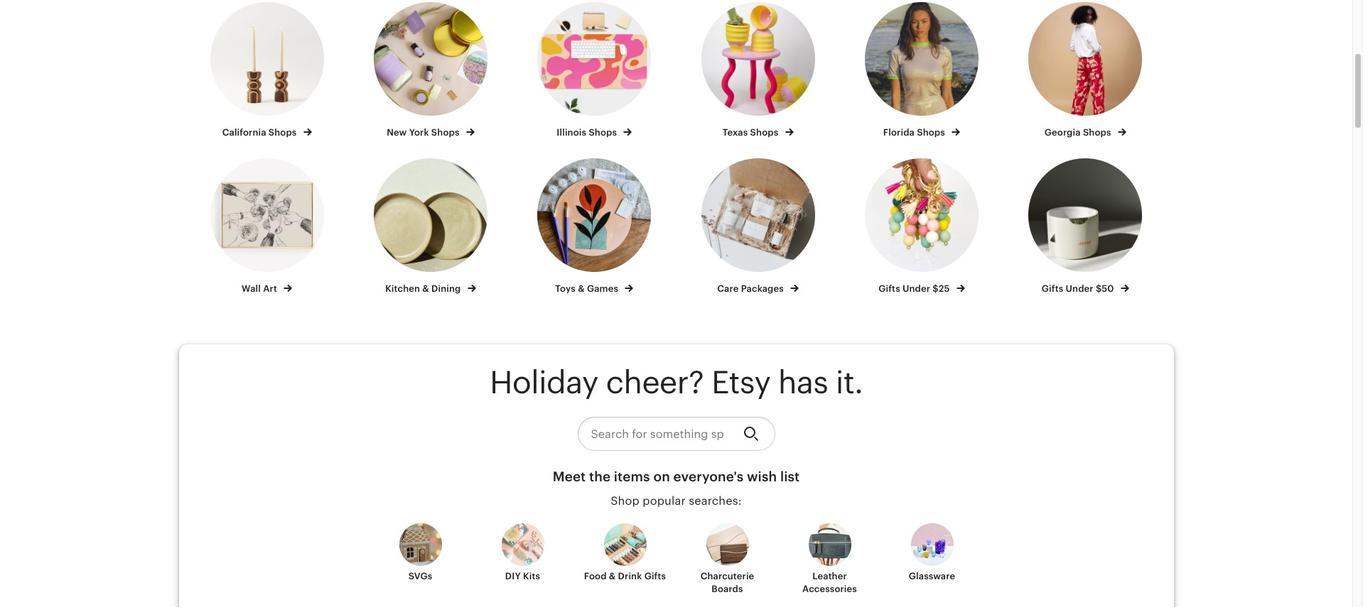 Task type: describe. For each thing, give the bounding box(es) containing it.
Search for something special text field
[[578, 418, 732, 452]]

diy kits
[[505, 572, 541, 582]]

california
[[222, 127, 266, 138]]

leather
[[813, 572, 847, 582]]

has
[[779, 365, 828, 401]]

gifts inside food & drink gifts link
[[645, 572, 666, 582]]

gifts under $25 link
[[853, 158, 991, 296]]

shops for california
[[269, 127, 297, 138]]

florida
[[884, 127, 915, 138]]

toys
[[556, 284, 576, 294]]

california shops
[[222, 127, 299, 138]]

illinois
[[557, 127, 587, 138]]

diy kits link
[[480, 524, 566, 595]]

charcuterie boards link
[[685, 524, 770, 597]]

care packages link
[[689, 158, 828, 296]]

$50
[[1096, 284, 1115, 294]]

svgs link
[[378, 524, 463, 595]]

texas
[[723, 127, 748, 138]]

charcuterie
[[701, 572, 755, 582]]

everyone's
[[674, 470, 744, 485]]

kitchen & dining
[[386, 284, 463, 294]]

& for games
[[578, 284, 585, 294]]

care
[[718, 284, 739, 294]]

florida shops
[[884, 127, 948, 138]]

illinois shops link
[[526, 2, 664, 139]]

food & drink gifts link
[[583, 524, 668, 595]]

texas shops
[[723, 127, 781, 138]]

shop popular searches:
[[611, 495, 742, 508]]

diy
[[505, 572, 521, 582]]

kitchen
[[386, 284, 420, 294]]

texas shops link
[[689, 2, 828, 139]]

toys & games link
[[526, 158, 664, 296]]

svgs
[[409, 572, 433, 582]]

kitchen & dining link
[[362, 158, 500, 296]]

georgia shops link
[[1017, 2, 1155, 139]]

wall art link
[[198, 158, 336, 296]]

games
[[587, 284, 619, 294]]

popular
[[643, 495, 686, 508]]

shops for texas
[[751, 127, 779, 138]]

glassware
[[909, 572, 956, 582]]

shops for illinois
[[589, 127, 617, 138]]

holiday
[[490, 365, 599, 401]]

shops for georgia
[[1084, 127, 1112, 138]]

wall art
[[242, 284, 280, 294]]

packages
[[741, 284, 784, 294]]

list
[[781, 470, 800, 485]]

leather accessories link
[[788, 524, 873, 597]]

it.
[[836, 365, 863, 401]]

drink
[[618, 572, 642, 582]]

kits
[[523, 572, 541, 582]]

georgia
[[1045, 127, 1081, 138]]

dining
[[432, 284, 461, 294]]

gifts for gifts under $25
[[879, 284, 901, 294]]



Task type: vqa. For each thing, say whether or not it's contained in the screenshot.
Framed Prints Wall Art Set of 6 Flower Market Abstract Floral Botanical Prints Minimalist Modern Art Boho Decor IMAGE's Inkmakers
no



Task type: locate. For each thing, give the bounding box(es) containing it.
items
[[614, 470, 650, 485]]

glassware link
[[890, 524, 975, 595]]

gifts left $25
[[879, 284, 901, 294]]

6 shops from the left
[[1084, 127, 1112, 138]]

under for $50
[[1066, 284, 1094, 294]]

shops for florida
[[917, 127, 946, 138]]

& left dining
[[423, 284, 429, 294]]

0 horizontal spatial under
[[903, 284, 931, 294]]

wall
[[242, 284, 261, 294]]

the
[[589, 470, 611, 485]]

gifts inside gifts under $50 link
[[1042, 284, 1064, 294]]

gifts inside gifts under $25 link
[[879, 284, 901, 294]]

new york shops link
[[362, 2, 500, 139]]

florida shops link
[[853, 2, 991, 139]]

shops right illinois
[[589, 127, 617, 138]]

2 horizontal spatial gifts
[[1042, 284, 1064, 294]]

accessories
[[803, 585, 858, 595]]

toys & games
[[556, 284, 621, 294]]

gifts under $25
[[879, 284, 953, 294]]

5 shops from the left
[[917, 127, 946, 138]]

york
[[409, 127, 429, 138]]

food
[[584, 572, 607, 582]]

2 under from the left
[[1066, 284, 1094, 294]]

gifts right the drink
[[645, 572, 666, 582]]

2 horizontal spatial &
[[609, 572, 616, 582]]

georgia shops
[[1045, 127, 1114, 138]]

shops inside 'link'
[[432, 127, 460, 138]]

boards
[[712, 585, 744, 595]]

gifts left "$50"
[[1042, 284, 1064, 294]]

& right toys
[[578, 284, 585, 294]]

&
[[423, 284, 429, 294], [578, 284, 585, 294], [609, 572, 616, 582]]

under
[[903, 284, 931, 294], [1066, 284, 1094, 294]]

under left $25
[[903, 284, 931, 294]]

wish
[[747, 470, 777, 485]]

1 horizontal spatial under
[[1066, 284, 1094, 294]]

charcuterie boards
[[701, 572, 755, 595]]

$25
[[933, 284, 950, 294]]

new
[[387, 127, 407, 138]]

searches:
[[689, 495, 742, 508]]

cheer?
[[606, 365, 704, 401]]

3 shops from the left
[[589, 127, 617, 138]]

1 horizontal spatial &
[[578, 284, 585, 294]]

gifts
[[879, 284, 901, 294], [1042, 284, 1064, 294], [645, 572, 666, 582]]

1 shops from the left
[[269, 127, 297, 138]]

shops right georgia
[[1084, 127, 1112, 138]]

leather accessories
[[803, 572, 858, 595]]

& for dining
[[423, 284, 429, 294]]

& for drink
[[609, 572, 616, 582]]

1 horizontal spatial gifts
[[879, 284, 901, 294]]

shops right california
[[269, 127, 297, 138]]

& right food
[[609, 572, 616, 582]]

under for $25
[[903, 284, 931, 294]]

under left "$50"
[[1066, 284, 1094, 294]]

meet
[[553, 470, 586, 485]]

2 shops from the left
[[432, 127, 460, 138]]

shops right texas
[[751, 127, 779, 138]]

etsy
[[712, 365, 771, 401]]

shops right florida
[[917, 127, 946, 138]]

holiday cheer? etsy has it.
[[490, 365, 863, 401]]

shops right york
[[432, 127, 460, 138]]

gifts for gifts under $50
[[1042, 284, 1064, 294]]

shop
[[611, 495, 640, 508]]

food & drink gifts
[[584, 572, 666, 582]]

4 shops from the left
[[751, 127, 779, 138]]

illinois shops
[[557, 127, 620, 138]]

0 horizontal spatial gifts
[[645, 572, 666, 582]]

shops inside "link"
[[1084, 127, 1112, 138]]

gifts under $50 link
[[1017, 158, 1155, 296]]

california shops link
[[198, 2, 336, 139]]

0 horizontal spatial &
[[423, 284, 429, 294]]

shops
[[269, 127, 297, 138], [432, 127, 460, 138], [589, 127, 617, 138], [751, 127, 779, 138], [917, 127, 946, 138], [1084, 127, 1112, 138]]

gifts under $50
[[1042, 284, 1117, 294]]

art
[[263, 284, 277, 294]]

new york shops
[[387, 127, 462, 138]]

meet the items on everyone's wish list
[[553, 470, 800, 485]]

on
[[654, 470, 670, 485]]

None search field
[[578, 418, 775, 452]]

care packages
[[718, 284, 787, 294]]

1 under from the left
[[903, 284, 931, 294]]



